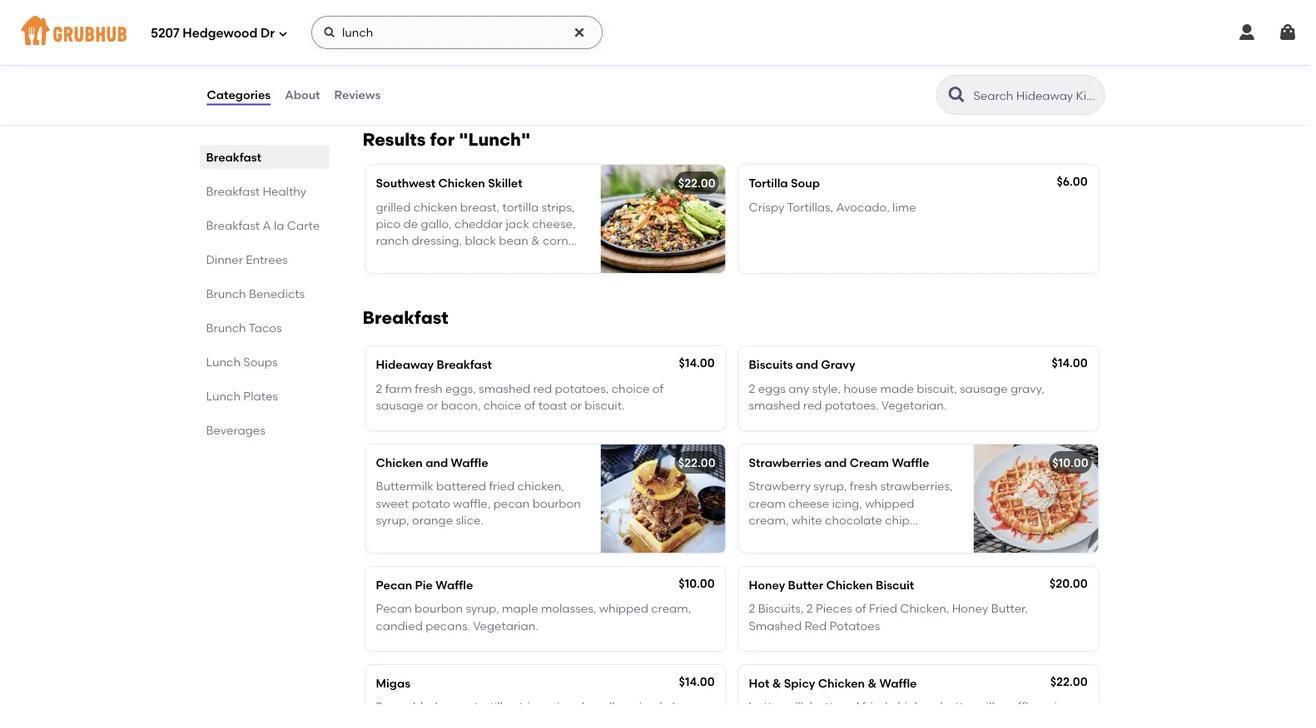 Task type: locate. For each thing, give the bounding box(es) containing it.
migas
[[376, 676, 411, 691]]

brunch for brunch benedicts
[[206, 286, 246, 301]]

& left corn
[[531, 234, 540, 248]]

results
[[363, 129, 426, 150]]

sweet
[[376, 496, 409, 510]]

0 horizontal spatial of
[[524, 398, 536, 412]]

red
[[533, 381, 552, 395], [803, 398, 822, 412]]

chicken and waffle image
[[601, 445, 726, 553]]

smashed down the eggs on the right bottom
[[749, 398, 801, 412]]

1 vertical spatial fresh
[[850, 479, 878, 494]]

waffle right pie
[[436, 578, 473, 592]]

2 up 'smashed' at bottom right
[[749, 602, 755, 616]]

bourbon inside buttermilk battered fried chicken, sweet potato waffle, pecan bourbon syrup, orange slice.
[[533, 496, 581, 510]]

& right hot
[[772, 676, 781, 691]]

1 vertical spatial choice
[[484, 398, 522, 412]]

orange
[[412, 513, 453, 527]]

red down any
[[803, 398, 822, 412]]

main navigation navigation
[[0, 0, 1311, 65]]

breakfast inside tab
[[206, 184, 260, 198]]

dinner entrees tab
[[206, 251, 323, 268]]

red up toast
[[533, 381, 552, 395]]

chicken
[[438, 176, 485, 190], [376, 456, 423, 470], [826, 578, 873, 592], [818, 676, 865, 691]]

$14.00
[[679, 356, 715, 370], [1052, 356, 1088, 370], [679, 675, 715, 689]]

1 horizontal spatial whipped
[[865, 496, 914, 510]]

2 vertical spatial syrup,
[[466, 602, 499, 616]]

0 horizontal spatial vegetarian.
[[473, 619, 538, 633]]

5207 hedgewood dr
[[151, 26, 275, 41]]

sausage inside 2 eggs any style, house made biscuit, sausage gravy, smashed red potatoes. vegetarian.
[[960, 381, 1008, 395]]

0 horizontal spatial syrup,
[[376, 513, 409, 527]]

svg image
[[1237, 22, 1257, 42], [323, 26, 336, 39], [573, 26, 586, 39]]

5207
[[151, 26, 180, 41]]

syrup, left maple
[[466, 602, 499, 616]]

1 horizontal spatial of
[[653, 381, 664, 395]]

1 vertical spatial bourbon
[[415, 602, 463, 616]]

bean
[[499, 234, 528, 248]]

of up potatoes
[[855, 602, 867, 616]]

1 vertical spatial smashed
[[749, 398, 801, 412]]

0 horizontal spatial whipped
[[599, 602, 649, 616]]

bourbon inside pecan bourbon syrup, maple molasses, whipped cream, candied pecans. vegetarian.
[[415, 602, 463, 616]]

categories button
[[206, 65, 272, 125]]

avocado,
[[836, 200, 890, 214]]

waffle up strawberries,
[[892, 456, 929, 470]]

cream
[[850, 456, 889, 470]]

1 horizontal spatial svg image
[[1278, 22, 1298, 42]]

2 or from the left
[[570, 398, 582, 412]]

0 vertical spatial sausage
[[960, 381, 1008, 395]]

biscuit,
[[917, 381, 957, 395]]

vegetarian. down maple
[[473, 619, 538, 633]]

breakfast a la carte
[[206, 218, 320, 232]]

strawberry
[[749, 479, 811, 494]]

1 vertical spatial brunch
[[206, 321, 246, 335]]

of
[[653, 381, 664, 395], [524, 398, 536, 412], [855, 602, 867, 616]]

svg image
[[1278, 22, 1298, 42], [278, 29, 288, 39]]

and left cream
[[825, 456, 847, 470]]

0 horizontal spatial fresh
[[415, 381, 443, 395]]

1 vertical spatial whipped
[[599, 602, 649, 616]]

2 horizontal spatial of
[[855, 602, 867, 616]]

vegetarian. down chocolate at the right bottom
[[801, 530, 867, 544]]

fresh inside strawberry syrup, fresh strawberries, cream cheese icing, whipped cream, white chocolate chip crumble. vegetarian.
[[850, 479, 878, 494]]

honey up biscuits,
[[749, 578, 785, 592]]

brunch up the lunch soups
[[206, 321, 246, 335]]

breakfast up breakfast a la carte
[[206, 184, 260, 198]]

0 vertical spatial pecan
[[376, 578, 412, 592]]

syrup, inside buttermilk battered fried chicken, sweet potato waffle, pecan bourbon syrup, orange slice.
[[376, 513, 409, 527]]

1.3
[[378, 21, 389, 33]]

brunch inside brunch benedicts tab
[[206, 286, 246, 301]]

fresh up icing,
[[850, 479, 878, 494]]

0 vertical spatial red
[[533, 381, 552, 395]]

cream,
[[749, 513, 789, 527], [651, 602, 691, 616]]

0 vertical spatial vegetarian.
[[882, 398, 947, 412]]

lunch inside 'tab'
[[206, 389, 241, 403]]

2 horizontal spatial syrup,
[[814, 479, 847, 494]]

breast,
[[460, 200, 500, 214]]

1 horizontal spatial choice
[[612, 381, 650, 395]]

waffle up battered
[[451, 456, 488, 470]]

1 horizontal spatial smashed
[[749, 398, 801, 412]]

and up any
[[796, 358, 818, 372]]

1 horizontal spatial fresh
[[850, 479, 878, 494]]

potatoes,
[[555, 381, 609, 395]]

waffle,
[[453, 496, 491, 510]]

cheese
[[789, 496, 829, 510]]

buttermilk battered fried chicken, sweet potato waffle, pecan bourbon syrup, orange slice.
[[376, 479, 581, 527]]

1 vertical spatial sausage
[[376, 398, 424, 412]]

dr
[[261, 26, 275, 41]]

2 horizontal spatial and
[[825, 456, 847, 470]]

2 for 2 eggs any style, house made biscuit, sausage gravy, smashed red potatoes. vegetarian.
[[749, 381, 755, 395]]

whipped up chip
[[865, 496, 914, 510]]

1 horizontal spatial honey
[[952, 602, 989, 616]]

0 horizontal spatial cream,
[[651, 602, 691, 616]]

breakfast a la carte tab
[[206, 216, 323, 234]]

entrees
[[246, 252, 288, 266]]

pecan
[[493, 496, 530, 510]]

ranch
[[376, 234, 409, 248]]

breakfast up breakfast healthy
[[206, 150, 261, 164]]

results for "lunch"
[[363, 129, 531, 150]]

min inside pickup 1.3 mi • 20–30 min
[[447, 21, 465, 33]]

breakfast
[[206, 150, 261, 164], [206, 184, 260, 198], [206, 218, 260, 232], [363, 307, 449, 329], [437, 358, 492, 372]]

1 horizontal spatial syrup,
[[466, 602, 499, 616]]

tacos
[[249, 321, 282, 335]]

and up battered
[[426, 456, 448, 470]]

2 vertical spatial vegetarian.
[[473, 619, 538, 633]]

2 pecan from the top
[[376, 602, 412, 616]]

2 min from the left
[[447, 21, 465, 33]]

tortillas,
[[787, 200, 834, 214]]

2 inside 2 farm fresh eggs, smashed red potatoes, choice of sausage or bacon, choice of toast or biscuit.
[[376, 381, 382, 395]]

or
[[427, 398, 438, 412], [570, 398, 582, 412]]

or left bacon, on the left bottom
[[427, 398, 438, 412]]

benedicts
[[249, 286, 305, 301]]

0 horizontal spatial &
[[531, 234, 540, 248]]

2 brunch from the top
[[206, 321, 246, 335]]

reviews button
[[334, 65, 382, 125]]

lunch soups
[[206, 355, 278, 369]]

brunch tacos tab
[[206, 319, 323, 336]]

0 horizontal spatial red
[[533, 381, 552, 395]]

1 horizontal spatial $10.00
[[1053, 456, 1089, 470]]

2 left the eggs on the right bottom
[[749, 381, 755, 395]]

pecan
[[376, 578, 412, 592], [376, 602, 412, 616]]

0 horizontal spatial and
[[426, 456, 448, 470]]

honey
[[749, 578, 785, 592], [952, 602, 989, 616]]

0 horizontal spatial sausage
[[376, 398, 424, 412]]

2 inside 2 eggs any style, house made biscuit, sausage gravy, smashed red potatoes. vegetarian.
[[749, 381, 755, 395]]

1 horizontal spatial and
[[796, 358, 818, 372]]

1 vertical spatial vegetarian.
[[801, 530, 867, 544]]

brunch
[[206, 286, 246, 301], [206, 321, 246, 335]]

chocolate
[[825, 513, 882, 527]]

1 horizontal spatial min
[[447, 21, 465, 33]]

2 left farm
[[376, 381, 382, 395]]

whipped
[[865, 496, 914, 510], [599, 602, 649, 616]]

icing,
[[832, 496, 862, 510]]

1 vertical spatial of
[[524, 398, 536, 412]]

southwest chicken skillet image
[[601, 165, 726, 273]]

for
[[430, 129, 455, 150]]

and for strawberries
[[825, 456, 847, 470]]

0 vertical spatial bourbon
[[533, 496, 581, 510]]

syrup,
[[814, 479, 847, 494], [376, 513, 409, 527], [466, 602, 499, 616]]

bourbon down chicken,
[[533, 496, 581, 510]]

25–40 min
[[252, 21, 301, 33]]

1 vertical spatial red
[[803, 398, 822, 412]]

battered
[[436, 479, 486, 494]]

pecan for pecan bourbon syrup, maple molasses, whipped cream, candied pecans. vegetarian.
[[376, 602, 412, 616]]

fresh
[[415, 381, 443, 395], [850, 479, 878, 494]]

la
[[274, 218, 284, 232]]

southwest
[[376, 176, 436, 190]]

maple
[[502, 602, 538, 616]]

1 vertical spatial honey
[[952, 602, 989, 616]]

cheddar
[[455, 217, 503, 231]]

0 vertical spatial lunch
[[206, 355, 241, 369]]

or down potatoes,
[[570, 398, 582, 412]]

syrup, inside pecan bourbon syrup, maple molasses, whipped cream, candied pecans. vegetarian.
[[466, 602, 499, 616]]

strawberries and cream waffle
[[749, 456, 929, 470]]

farm
[[385, 381, 412, 395]]

0 vertical spatial whipped
[[865, 496, 914, 510]]

choice up biscuit.
[[612, 381, 650, 395]]

any
[[789, 381, 810, 395]]

pecan pie waffle
[[376, 578, 473, 592]]

whipped inside strawberry syrup, fresh strawberries, cream cheese icing, whipped cream, white chocolate chip crumble. vegetarian.
[[865, 496, 914, 510]]

syrup, inside strawberry syrup, fresh strawberries, cream cheese icing, whipped cream, white chocolate chip crumble. vegetarian.
[[814, 479, 847, 494]]

1 horizontal spatial or
[[570, 398, 582, 412]]

0 horizontal spatial svg image
[[323, 26, 336, 39]]

1 vertical spatial pecan
[[376, 602, 412, 616]]

1 horizontal spatial vegetarian.
[[801, 530, 867, 544]]

lunch for lunch plates
[[206, 389, 241, 403]]

smashed inside 2 farm fresh eggs, smashed red potatoes, choice of sausage or bacon, choice of toast or biscuit.
[[479, 381, 530, 395]]

1 horizontal spatial sausage
[[960, 381, 1008, 395]]

0 vertical spatial brunch
[[206, 286, 246, 301]]

biscuits
[[749, 358, 793, 372]]

vegetarian. inside 2 eggs any style, house made biscuit, sausage gravy, smashed red potatoes. vegetarian.
[[882, 398, 947, 412]]

min right 20–30
[[447, 21, 465, 33]]

pie
[[415, 578, 433, 592]]

bourbon up pecans.
[[415, 602, 463, 616]]

of left toast
[[524, 398, 536, 412]]

0 horizontal spatial min
[[283, 21, 301, 33]]

1 vertical spatial cream,
[[651, 602, 691, 616]]

brunch down the dinner
[[206, 286, 246, 301]]

vegetarian. down made
[[882, 398, 947, 412]]

0 horizontal spatial bourbon
[[415, 602, 463, 616]]

1 horizontal spatial bourbon
[[533, 496, 581, 510]]

$6.00
[[1057, 174, 1088, 189]]

0 vertical spatial honey
[[749, 578, 785, 592]]

min right dr
[[283, 21, 301, 33]]

potatoes
[[830, 619, 880, 633]]

pecan up candied
[[376, 602, 412, 616]]

lunch inside tab
[[206, 355, 241, 369]]

sausage left gravy,
[[960, 381, 1008, 395]]

vegetarian.
[[882, 398, 947, 412], [801, 530, 867, 544], [473, 619, 538, 633]]

option group
[[206, 0, 492, 42]]

$22.00 for strawberries
[[678, 456, 716, 470]]

whipped right molasses,
[[599, 602, 649, 616]]

chicken and waffle
[[376, 456, 488, 470]]

sausage down farm
[[376, 398, 424, 412]]

pecan left pie
[[376, 578, 412, 592]]

lunch for lunch soups
[[206, 355, 241, 369]]

1 pecan from the top
[[376, 578, 412, 592]]

1 brunch from the top
[[206, 286, 246, 301]]

1 horizontal spatial red
[[803, 398, 822, 412]]

syrup, down sweet
[[376, 513, 409, 527]]

1 vertical spatial lunch
[[206, 389, 241, 403]]

lunch up "beverages"
[[206, 389, 241, 403]]

soups
[[243, 355, 278, 369]]

2 vertical spatial of
[[855, 602, 867, 616]]

2 for 2 farm fresh eggs, smashed red potatoes, choice of sausage or bacon, choice of toast or biscuit.
[[376, 381, 382, 395]]

bourbon
[[533, 496, 581, 510], [415, 602, 463, 616]]

soup
[[791, 176, 820, 190]]

cream, inside pecan bourbon syrup, maple molasses, whipped cream, candied pecans. vegetarian.
[[651, 602, 691, 616]]

tortilla
[[749, 176, 788, 190]]

lunch soups tab
[[206, 353, 323, 371]]

2 horizontal spatial &
[[868, 676, 877, 691]]

smashed right eggs,
[[479, 381, 530, 395]]

1 horizontal spatial svg image
[[573, 26, 586, 39]]

and
[[796, 358, 818, 372], [426, 456, 448, 470], [825, 456, 847, 470]]

honey left butter,
[[952, 602, 989, 616]]

1 vertical spatial $10.00
[[679, 577, 715, 591]]

&
[[531, 234, 540, 248], [772, 676, 781, 691], [868, 676, 877, 691]]

brunch for brunch tacos
[[206, 321, 246, 335]]

0 horizontal spatial or
[[427, 398, 438, 412]]

pecan inside pecan bourbon syrup, maple molasses, whipped cream, candied pecans. vegetarian.
[[376, 602, 412, 616]]

0 vertical spatial $22.00
[[678, 176, 716, 190]]

lunch left soups
[[206, 355, 241, 369]]

1 lunch from the top
[[206, 355, 241, 369]]

2 horizontal spatial vegetarian.
[[882, 398, 947, 412]]

mi
[[393, 21, 405, 33]]

breakfast tab
[[206, 148, 323, 166]]

0 horizontal spatial smashed
[[479, 381, 530, 395]]

syrup, up icing,
[[814, 479, 847, 494]]

about
[[285, 88, 320, 102]]

fresh inside 2 farm fresh eggs, smashed red potatoes, choice of sausage or bacon, choice of toast or biscuit.
[[415, 381, 443, 395]]

0 vertical spatial fresh
[[415, 381, 443, 395]]

choice right bacon, on the left bottom
[[484, 398, 522, 412]]

of right potatoes,
[[653, 381, 664, 395]]

0 vertical spatial smashed
[[479, 381, 530, 395]]

2 lunch from the top
[[206, 389, 241, 403]]

breakfast left a
[[206, 218, 260, 232]]

lunch
[[206, 355, 241, 369], [206, 389, 241, 403]]

$22.00
[[678, 176, 716, 190], [678, 456, 716, 470], [1051, 675, 1088, 689]]

0 horizontal spatial $10.00
[[679, 577, 715, 591]]

1 min from the left
[[283, 21, 301, 33]]

choice
[[612, 381, 650, 395], [484, 398, 522, 412]]

1 vertical spatial syrup,
[[376, 513, 409, 527]]

spicy
[[784, 676, 815, 691]]

& down potatoes
[[868, 676, 877, 691]]

strawberries,
[[880, 479, 953, 494]]

1 vertical spatial $22.00
[[678, 456, 716, 470]]

0 horizontal spatial honey
[[749, 578, 785, 592]]

1 horizontal spatial cream,
[[749, 513, 789, 527]]

0 vertical spatial cream,
[[749, 513, 789, 527]]

0 vertical spatial syrup,
[[814, 479, 847, 494]]

fresh down hideaway breakfast
[[415, 381, 443, 395]]

brunch inside brunch tacos 'tab'
[[206, 321, 246, 335]]



Task type: vqa. For each thing, say whether or not it's contained in the screenshot.
YOU'D to the top
no



Task type: describe. For each thing, give the bounding box(es) containing it.
honey butter chicken biscuit
[[749, 578, 914, 592]]

$20.00
[[1050, 577, 1088, 591]]

breakfast up hideaway
[[363, 307, 449, 329]]

plates
[[243, 389, 278, 403]]

biscuits,
[[758, 602, 804, 616]]

eggs
[[758, 381, 786, 395]]

fried
[[489, 479, 515, 494]]

Search for food, convenience, alcohol... search field
[[311, 16, 603, 49]]

whipped inside pecan bourbon syrup, maple molasses, whipped cream, candied pecans. vegetarian.
[[599, 602, 649, 616]]

2 farm fresh eggs, smashed red potatoes, choice of sausage or bacon, choice of toast or biscuit.
[[376, 381, 664, 412]]

smashed inside 2 eggs any style, house made biscuit, sausage gravy, smashed red potatoes. vegetarian.
[[749, 398, 801, 412]]

breakfast healthy
[[206, 184, 306, 198]]

biscuit.
[[585, 398, 625, 412]]

"lunch"
[[459, 129, 531, 150]]

avocado
[[438, 250, 488, 265]]

chicken,
[[518, 479, 564, 494]]

toast
[[538, 398, 567, 412]]

chicken up buttermilk
[[376, 456, 423, 470]]

breakfast up eggs,
[[437, 358, 492, 372]]

•
[[408, 21, 412, 33]]

2 for 2 biscuits, 2 pieces of fried chicken, honey butter, smashed red potatoes
[[749, 602, 755, 616]]

carte
[[287, 218, 320, 232]]

1 horizontal spatial &
[[772, 676, 781, 691]]

beverages tab
[[206, 421, 323, 439]]

2 eggs any style, house made biscuit, sausage gravy, smashed red potatoes. vegetarian.
[[749, 381, 1045, 412]]

hot
[[749, 676, 770, 691]]

slice.
[[456, 513, 484, 527]]

chicken
[[414, 200, 458, 214]]

breakfast for breakfast a la carte
[[206, 218, 260, 232]]

candied
[[376, 619, 423, 633]]

healthy
[[263, 184, 306, 198]]

2 horizontal spatial svg image
[[1237, 22, 1257, 42]]

chicken up pieces
[[826, 578, 873, 592]]

about button
[[284, 65, 321, 125]]

crispy tortillas, avocado, lime
[[749, 200, 916, 214]]

chicken up "breast," at the left of page
[[438, 176, 485, 190]]

biscuit
[[876, 578, 914, 592]]

2 vertical spatial $22.00
[[1051, 675, 1088, 689]]

of inside 2 biscuits, 2 pieces of fried chicken, honey butter, smashed red potatoes
[[855, 602, 867, 616]]

and for biscuits
[[796, 358, 818, 372]]

pecan for pecan pie waffle
[[376, 578, 412, 592]]

breakfast for breakfast healthy
[[206, 184, 260, 198]]

strawberries and cream waffle image
[[974, 445, 1099, 553]]

$22.00 for tortilla
[[678, 176, 716, 190]]

brunch benedicts tab
[[206, 285, 323, 302]]

red
[[805, 619, 827, 633]]

vegetarian. inside pecan bourbon syrup, maple molasses, whipped cream, candied pecans. vegetarian.
[[473, 619, 538, 633]]

reviews
[[334, 88, 381, 102]]

black
[[465, 234, 496, 248]]

0 vertical spatial of
[[653, 381, 664, 395]]

waffle down 2 biscuits, 2 pieces of fried chicken, honey butter, smashed red potatoes
[[880, 676, 917, 691]]

categories
[[207, 88, 271, 102]]

potato
[[412, 496, 450, 510]]

eggs,
[[445, 381, 476, 395]]

sausage inside 2 farm fresh eggs, smashed red potatoes, choice of sausage or bacon, choice of toast or biscuit.
[[376, 398, 424, 412]]

jack
[[506, 217, 529, 231]]

pico
[[376, 217, 401, 231]]

chicken right spicy
[[818, 676, 865, 691]]

breakfast healthy tab
[[206, 182, 323, 200]]

made
[[881, 381, 914, 395]]

0 vertical spatial choice
[[612, 381, 650, 395]]

chip
[[885, 513, 910, 527]]

gravy
[[821, 358, 856, 372]]

pieces
[[816, 602, 853, 616]]

southwest chicken skillet
[[376, 176, 523, 190]]

fried
[[869, 602, 898, 616]]

lime
[[893, 200, 916, 214]]

pickup
[[405, 7, 438, 19]]

tortilla
[[502, 200, 539, 214]]

0 horizontal spatial svg image
[[278, 29, 288, 39]]

0 vertical spatial $10.00
[[1053, 456, 1089, 470]]

Search Hideaway Kitchen & Bar search field
[[972, 87, 1099, 103]]

honey inside 2 biscuits, 2 pieces of fried chicken, honey butter, smashed red potatoes
[[952, 602, 989, 616]]

hot & spicy chicken & waffle
[[749, 676, 917, 691]]

& inside grilled chicken breast, tortilla strips, pico de gallo,  cheddar jack cheese, ranch dressing,  black bean & corn salsa, rice, avocado
[[531, 234, 540, 248]]

0 horizontal spatial choice
[[484, 398, 522, 412]]

hideaway
[[376, 358, 434, 372]]

20–30
[[415, 21, 445, 33]]

style,
[[812, 381, 841, 395]]

1 or from the left
[[427, 398, 438, 412]]

fresh for strawberries,
[[850, 479, 878, 494]]

cream
[[749, 496, 786, 510]]

biscuits and gravy
[[749, 358, 856, 372]]

and for chicken
[[426, 456, 448, 470]]

grilled chicken breast, tortilla strips, pico de gallo,  cheddar jack cheese, ranch dressing,  black bean & corn salsa, rice, avocado
[[376, 200, 576, 265]]

hideaway breakfast
[[376, 358, 492, 372]]

potatoes.
[[825, 398, 879, 412]]

2 biscuits, 2 pieces of fried chicken, honey butter, smashed red potatoes
[[749, 602, 1028, 633]]

breakfast for "breakfast" tab on the left top of the page
[[206, 150, 261, 164]]

brunch tacos
[[206, 321, 282, 335]]

2 up the red
[[807, 602, 813, 616]]

dressing,
[[412, 234, 462, 248]]

strawberries
[[749, 456, 822, 470]]

lunch plates tab
[[206, 387, 323, 405]]

cheese,
[[532, 217, 576, 231]]

bacon,
[[441, 398, 481, 412]]

cream, inside strawberry syrup, fresh strawberries, cream cheese icing, whipped cream, white chocolate chip crumble. vegetarian.
[[749, 513, 789, 527]]

butter,
[[991, 602, 1028, 616]]

hedgewood
[[183, 26, 258, 41]]

chicken,
[[900, 602, 950, 616]]

pickup 1.3 mi • 20–30 min
[[378, 7, 465, 33]]

strips,
[[542, 200, 575, 214]]

tortilla soup
[[749, 176, 820, 190]]

option group containing pickup 1.3 mi • 20–30 min
[[206, 0, 492, 42]]

search icon image
[[947, 85, 967, 105]]

buttermilk
[[376, 479, 434, 494]]

$14.00 for 2 eggs any style, house made biscuit, sausage gravy, smashed red potatoes. vegetarian.
[[1052, 356, 1088, 370]]

crumble.
[[749, 530, 799, 544]]

red inside 2 farm fresh eggs, smashed red potatoes, choice of sausage or bacon, choice of toast or biscuit.
[[533, 381, 552, 395]]

crispy
[[749, 200, 785, 214]]

fresh for eggs,
[[415, 381, 443, 395]]

red inside 2 eggs any style, house made biscuit, sausage gravy, smashed red potatoes. vegetarian.
[[803, 398, 822, 412]]

vegetarian. inside strawberry syrup, fresh strawberries, cream cheese icing, whipped cream, white chocolate chip crumble. vegetarian.
[[801, 530, 867, 544]]

pecan bourbon syrup, maple molasses, whipped cream, candied pecans. vegetarian.
[[376, 602, 691, 633]]

dinner entrees
[[206, 252, 288, 266]]

dinner
[[206, 252, 243, 266]]

de
[[403, 217, 418, 231]]

25–40
[[252, 21, 281, 33]]

$14.00 for 2 farm fresh eggs, smashed red potatoes, choice of sausage or bacon, choice of toast or biscuit.
[[679, 356, 715, 370]]

gravy,
[[1011, 381, 1045, 395]]

a
[[263, 218, 271, 232]]



